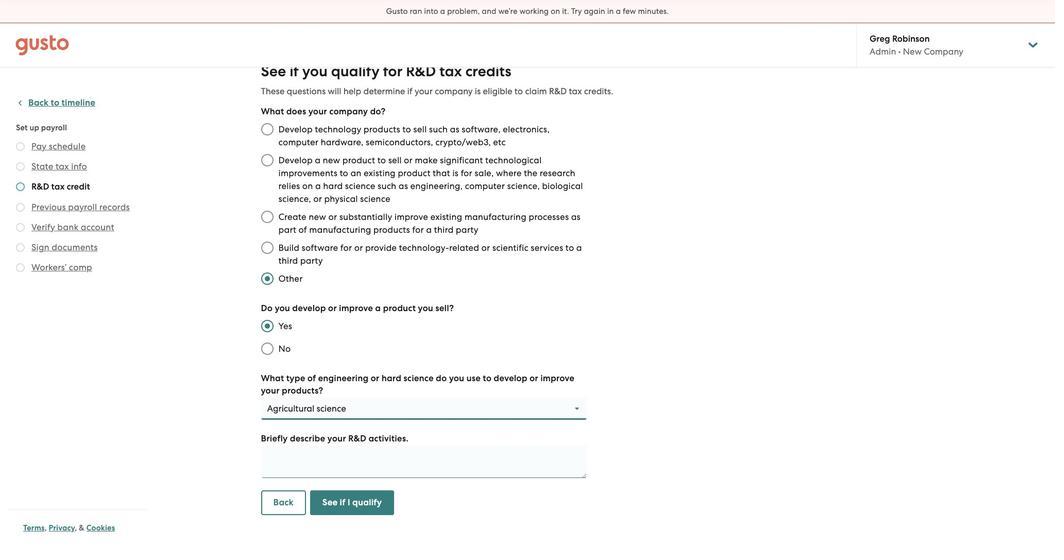 Task type: vqa. For each thing, say whether or not it's contained in the screenshot.
the party inside Create new or substantially improve existing manufacturing processes as part of manufacturing products for a third party
yes



Task type: locate. For each thing, give the bounding box(es) containing it.
company up technology
[[329, 106, 368, 117]]

an
[[351, 168, 362, 178]]

0 vertical spatial new
[[323, 155, 340, 165]]

1 vertical spatial existing
[[431, 212, 462, 222]]

1 develop from the top
[[279, 124, 313, 135]]

schedule
[[49, 141, 86, 152]]

state tax info button
[[31, 160, 87, 173]]

a
[[440, 7, 445, 16], [616, 7, 621, 16], [315, 155, 321, 165], [315, 181, 321, 191], [426, 225, 432, 235], [577, 243, 582, 253], [375, 303, 381, 314]]

1 vertical spatial improve
[[339, 303, 373, 314]]

pay schedule
[[31, 141, 86, 152]]

•
[[899, 46, 901, 57]]

on inside develop a new product to sell or make significant technological improvements to an existing product that is for sale, where the research relies on a hard science such as engineering, computer science, biological science, or physical science
[[302, 181, 313, 191]]

1 horizontal spatial science,
[[507, 181, 540, 191]]

0 horizontal spatial existing
[[364, 168, 396, 178]]

sign documents button
[[31, 241, 98, 254]]

0 vertical spatial if
[[290, 62, 299, 80]]

0 vertical spatial computer
[[279, 137, 319, 147]]

0 vertical spatial manufacturing
[[465, 212, 527, 222]]

1 what from the top
[[261, 106, 284, 117]]

what type of engineering or hard science do you use to develop or improve your products?
[[261, 373, 575, 396]]

party up related on the top left of page
[[456, 225, 479, 235]]

1 vertical spatial is
[[453, 168, 459, 178]]

0 horizontal spatial company
[[329, 106, 368, 117]]

0 horizontal spatial as
[[399, 181, 408, 191]]

use
[[467, 373, 481, 384]]

sign
[[31, 242, 49, 253]]

robinson
[[893, 33, 930, 44]]

a inside build software for or provide technology-related or scientific services to a third party
[[577, 243, 582, 253]]

research
[[540, 168, 576, 178]]

on down improvements
[[302, 181, 313, 191]]

for inside build software for or provide technology-related or scientific services to a third party
[[341, 243, 352, 253]]

0 vertical spatial check image
[[16, 142, 25, 151]]

1 vertical spatial party
[[300, 256, 323, 266]]

Create new or substantially improve existing manufacturing processes as part of manufacturing products for a third party radio
[[256, 206, 279, 228]]

2 vertical spatial product
[[383, 303, 416, 314]]

credits.
[[584, 86, 614, 96]]

1 vertical spatial check image
[[16, 203, 25, 212]]

0 horizontal spatial manufacturing
[[309, 225, 371, 235]]

Develop technology products to sell such as software, electronics, computer hardware, semiconductors, crypto/web3, etc radio
[[256, 118, 279, 141]]

you
[[302, 62, 328, 80], [275, 303, 290, 314], [418, 303, 433, 314], [449, 373, 465, 384]]

credits
[[466, 62, 511, 80]]

develop right use
[[494, 373, 528, 384]]

improve inside create new or substantially improve existing manufacturing processes as part of manufacturing products for a third party
[[395, 212, 428, 222]]

as inside develop a new product to sell or make significant technological improvements to an existing product that is for sale, where the research relies on a hard science such as engineering, computer science, biological science, or physical science
[[399, 181, 408, 191]]

1 vertical spatial such
[[378, 181, 397, 191]]

your
[[415, 86, 433, 96], [309, 106, 327, 117], [261, 385, 280, 396], [328, 433, 346, 444]]

hard up "physical"
[[323, 181, 343, 191]]

develop down does
[[279, 124, 313, 135]]

0 vertical spatial is
[[475, 86, 481, 96]]

product up an
[[343, 155, 375, 165]]

to up semiconductors,
[[403, 124, 411, 135]]

for inside develop a new product to sell or make significant technological improvements to an existing product that is for sale, where the research relies on a hard science such as engineering, computer science, biological science, or physical science
[[461, 168, 473, 178]]

develop inside develop technology products to sell such as software, electronics, computer hardware, semiconductors, crypto/web3, etc
[[279, 124, 313, 135]]

technology
[[315, 124, 361, 135]]

1 horizontal spatial payroll
[[68, 202, 97, 212]]

previous
[[31, 202, 66, 212]]

0 vertical spatial sell
[[413, 124, 427, 135]]

new down hardware,
[[323, 155, 340, 165]]

computer down sale,
[[465, 181, 505, 191]]

new
[[323, 155, 340, 165], [309, 212, 326, 222]]

0 vertical spatial science
[[345, 181, 376, 191]]

your left products?
[[261, 385, 280, 396]]

r&d left activities.
[[348, 433, 367, 444]]

greg
[[870, 33, 890, 44]]

such up substantially
[[378, 181, 397, 191]]

your inside what type of engineering or hard science do you use to develop or improve your products?
[[261, 385, 280, 396]]

1 horizontal spatial ,
[[75, 524, 77, 533]]

credit
[[67, 181, 90, 192]]

records
[[99, 202, 130, 212]]

r&d inside the r&d tax credit list
[[31, 181, 49, 192]]

0 horizontal spatial sell
[[388, 155, 402, 165]]

payroll
[[41, 123, 67, 132], [68, 202, 97, 212]]

1 vertical spatial company
[[329, 106, 368, 117]]

create
[[279, 212, 307, 222]]

technological
[[485, 155, 542, 165]]

check image left pay
[[16, 142, 25, 151]]

of inside what type of engineering or hard science do you use to develop or improve your products?
[[308, 373, 316, 384]]

0 horizontal spatial third
[[279, 256, 298, 266]]

timeline
[[62, 97, 95, 108]]

your right does
[[309, 106, 327, 117]]

0 vertical spatial back
[[28, 97, 49, 108]]

1 vertical spatial of
[[308, 373, 316, 384]]

home image
[[15, 35, 69, 55]]

1 vertical spatial new
[[309, 212, 326, 222]]

science
[[345, 181, 376, 191], [360, 194, 391, 204], [404, 373, 434, 384]]

if left i
[[340, 497, 346, 508]]

0 vertical spatial as
[[450, 124, 460, 135]]

1 vertical spatial products
[[374, 225, 410, 235]]

see left i
[[323, 497, 338, 508]]

1 check image from the top
[[16, 162, 25, 171]]

0 horizontal spatial if
[[290, 62, 299, 80]]

r&d tax credit
[[31, 181, 90, 192]]

for up technology-
[[412, 225, 424, 235]]

check image for sign
[[16, 243, 25, 252]]

briefly
[[261, 433, 288, 444]]

terms
[[23, 524, 45, 533]]

r&d down state
[[31, 181, 49, 192]]

see inside see if i qualify button
[[323, 497, 338, 508]]

1 horizontal spatial as
[[450, 124, 460, 135]]

existing right an
[[364, 168, 396, 178]]

you right do on the left bottom
[[449, 373, 465, 384]]

back for back to timeline
[[28, 97, 49, 108]]

part
[[279, 225, 296, 235]]

0 horizontal spatial develop
[[292, 303, 326, 314]]

1 vertical spatial manufacturing
[[309, 225, 371, 235]]

science up substantially
[[360, 194, 391, 204]]

0 vertical spatial improve
[[395, 212, 428, 222]]

of up products?
[[308, 373, 316, 384]]

develop inside develop a new product to sell or make significant technological improvements to an existing product that is for sale, where the research relies on a hard science such as engineering, computer science, biological science, or physical science
[[279, 155, 313, 165]]

try
[[571, 7, 582, 16]]

what up the develop technology products to sell such as software, electronics, computer hardware, semiconductors, crypto/web3, etc radio
[[261, 106, 284, 117]]

0 vertical spatial on
[[551, 7, 560, 16]]

products
[[364, 124, 400, 135], [374, 225, 410, 235]]

1 horizontal spatial existing
[[431, 212, 462, 222]]

1 horizontal spatial computer
[[465, 181, 505, 191]]

develop technology products to sell such as software, electronics, computer hardware, semiconductors, crypto/web3, etc
[[279, 124, 550, 147]]

payroll up the pay schedule button
[[41, 123, 67, 132]]

what does your company do?
[[261, 106, 386, 117]]

a inside create new or substantially improve existing manufacturing processes as part of manufacturing products for a third party
[[426, 225, 432, 235]]

is left eligible
[[475, 86, 481, 96]]

gusto ran into a problem, and we're working on it. try again in a few minutes.
[[386, 7, 669, 16]]

gusto
[[386, 7, 408, 16]]

sell
[[413, 124, 427, 135], [388, 155, 402, 165]]

r&d up these questions will help determine if your company is eligible to claim r&d tax credits.
[[406, 62, 436, 80]]

2 horizontal spatial if
[[407, 86, 413, 96]]

improve inside what type of engineering or hard science do you use to develop or improve your products?
[[541, 373, 575, 384]]

product
[[343, 155, 375, 165], [398, 168, 431, 178], [383, 303, 416, 314]]

engineering
[[318, 373, 369, 384]]

do you develop or improve a product you sell?
[[261, 303, 454, 314]]

greg robinson admin • new company
[[870, 33, 964, 57]]

verify bank account
[[31, 222, 114, 232]]

what for what does your company do?
[[261, 106, 284, 117]]

1 horizontal spatial of
[[308, 373, 316, 384]]

, left &
[[75, 524, 77, 533]]

improve
[[395, 212, 428, 222], [339, 303, 373, 314], [541, 373, 575, 384]]

2 vertical spatial if
[[340, 497, 346, 508]]

0 horizontal spatial ,
[[45, 524, 47, 533]]

develop down other
[[292, 303, 326, 314]]

these questions will help determine if your company is eligible to claim r&d tax credits.
[[261, 86, 614, 96]]

1 vertical spatial qualify
[[353, 497, 382, 508]]

sell down semiconductors,
[[388, 155, 402, 165]]

or inside create new or substantially improve existing manufacturing processes as part of manufacturing products for a third party
[[329, 212, 337, 222]]

third up technology-
[[434, 225, 454, 235]]

2 vertical spatial improve
[[541, 373, 575, 384]]

1 horizontal spatial such
[[429, 124, 448, 135]]

if right determine
[[407, 86, 413, 96]]

payroll down credit
[[68, 202, 97, 212]]

as left engineering, at the left
[[399, 181, 408, 191]]

see for see if you qualify for r&d tax credits
[[261, 62, 286, 80]]

5 check image from the top
[[16, 263, 25, 272]]

check image left "workers'"
[[16, 263, 25, 272]]

check image left state
[[16, 162, 25, 171]]

products up the provide
[[374, 225, 410, 235]]

2 horizontal spatial improve
[[541, 373, 575, 384]]

3 check image from the top
[[16, 223, 25, 232]]

is
[[475, 86, 481, 96], [453, 168, 459, 178]]

if up questions
[[290, 62, 299, 80]]

what inside what type of engineering or hard science do you use to develop or improve your products?
[[261, 373, 284, 384]]

set
[[16, 123, 28, 132]]

science, down the
[[507, 181, 540, 191]]

as inside create new or substantially improve existing manufacturing processes as part of manufacturing products for a third party
[[571, 212, 581, 222]]

products down do?
[[364, 124, 400, 135]]

0 vertical spatial products
[[364, 124, 400, 135]]

existing inside develop a new product to sell or make significant technological improvements to an existing product that is for sale, where the research relies on a hard science such as engineering, computer science, biological science, or physical science
[[364, 168, 396, 178]]

2 what from the top
[[261, 373, 284, 384]]

of
[[299, 225, 307, 235], [308, 373, 316, 384]]

check image left sign
[[16, 243, 25, 252]]

science, down relies
[[279, 194, 311, 204]]

check image
[[16, 142, 25, 151], [16, 203, 25, 212]]

1 horizontal spatial company
[[435, 86, 473, 96]]

0 horizontal spatial computer
[[279, 137, 319, 147]]

science,
[[507, 181, 540, 191], [279, 194, 311, 204]]

0 vertical spatial hard
[[323, 181, 343, 191]]

electronics,
[[503, 124, 550, 135]]

0 vertical spatial of
[[299, 225, 307, 235]]

hard right engineering
[[382, 373, 402, 384]]

, left privacy
[[45, 524, 47, 533]]

0 horizontal spatial science,
[[279, 194, 311, 204]]

1 horizontal spatial is
[[475, 86, 481, 96]]

product down make
[[398, 168, 431, 178]]

workers' comp
[[31, 262, 92, 273]]

1 horizontal spatial manufacturing
[[465, 212, 527, 222]]

computer down does
[[279, 137, 319, 147]]

1 horizontal spatial sell
[[413, 124, 427, 135]]

on left it.
[[551, 7, 560, 16]]

qualify
[[331, 62, 380, 80], [353, 497, 382, 508]]

0 horizontal spatial party
[[300, 256, 323, 266]]

existing
[[364, 168, 396, 178], [431, 212, 462, 222]]

1 vertical spatial product
[[398, 168, 431, 178]]

sign documents
[[31, 242, 98, 253]]

party down the software
[[300, 256, 323, 266]]

check image for pay
[[16, 142, 25, 151]]

if for see if i qualify
[[340, 497, 346, 508]]

third down build on the top left of page
[[279, 256, 298, 266]]

Develop a new product to sell or make significant technological improvements to an existing product that is for sale, where the research relies on a hard science such as engineering, computer science, biological science, or physical science radio
[[256, 149, 279, 172]]

science left do on the left bottom
[[404, 373, 434, 384]]

state
[[31, 161, 53, 172]]

your right describe
[[328, 433, 346, 444]]

to left timeline
[[51, 97, 59, 108]]

back for back
[[273, 497, 294, 508]]

0 vertical spatial science,
[[507, 181, 540, 191]]

&
[[79, 524, 85, 533]]

qualify inside button
[[353, 497, 382, 508]]

r&d right claim
[[549, 86, 567, 96]]

party inside build software for or provide technology-related or scientific services to a third party
[[300, 256, 323, 266]]

qualify right i
[[353, 497, 382, 508]]

if for see if you qualify for r&d tax credits
[[290, 62, 299, 80]]

for down significant
[[461, 168, 473, 178]]

to inside what type of engineering or hard science do you use to develop or improve your products?
[[483, 373, 492, 384]]

if inside button
[[340, 497, 346, 508]]

as up the crypto/web3,
[[450, 124, 460, 135]]

check image left verify
[[16, 223, 25, 232]]

science inside what type of engineering or hard science do you use to develop or improve your products?
[[404, 373, 434, 384]]

company down 'credits'
[[435, 86, 473, 96]]

0 vertical spatial company
[[435, 86, 473, 96]]

manufacturing
[[465, 212, 527, 222], [309, 225, 371, 235]]

product left the sell? at the left of page
[[383, 303, 416, 314]]

0 vertical spatial develop
[[279, 124, 313, 135]]

manufacturing up the software
[[309, 225, 371, 235]]

1 horizontal spatial third
[[434, 225, 454, 235]]

0 horizontal spatial hard
[[323, 181, 343, 191]]

0 horizontal spatial is
[[453, 168, 459, 178]]

0 horizontal spatial back
[[28, 97, 49, 108]]

tax left credit
[[51, 181, 65, 192]]

such up the crypto/web3,
[[429, 124, 448, 135]]

sell?
[[436, 303, 454, 314]]

you right do
[[275, 303, 290, 314]]

of right part
[[299, 225, 307, 235]]

workers'
[[31, 262, 67, 273]]

check image
[[16, 162, 25, 171], [16, 182, 25, 191], [16, 223, 25, 232], [16, 243, 25, 252], [16, 263, 25, 272]]

set up payroll
[[16, 123, 67, 132]]

is right that
[[453, 168, 459, 178]]

semiconductors,
[[366, 137, 433, 147]]

to inside button
[[51, 97, 59, 108]]

1 horizontal spatial develop
[[494, 373, 528, 384]]

see up the these at left
[[261, 62, 286, 80]]

check image left the r&d tax credit
[[16, 182, 25, 191]]

to right use
[[483, 373, 492, 384]]

science down an
[[345, 181, 376, 191]]

1 vertical spatial what
[[261, 373, 284, 384]]

1 horizontal spatial improve
[[395, 212, 428, 222]]

yes
[[279, 321, 292, 331]]

manufacturing up the "scientific"
[[465, 212, 527, 222]]

such inside develop a new product to sell or make significant technological improvements to an existing product that is for sale, where the research relies on a hard science such as engineering, computer science, biological science, or physical science
[[378, 181, 397, 191]]

1 vertical spatial as
[[399, 181, 408, 191]]

develop inside what type of engineering or hard science do you use to develop or improve your products?
[[494, 373, 528, 384]]

0 vertical spatial existing
[[364, 168, 396, 178]]

1 vertical spatial see
[[323, 497, 338, 508]]

what left the type
[[261, 373, 284, 384]]

4 check image from the top
[[16, 243, 25, 252]]

for right the software
[[341, 243, 352, 253]]

you inside what type of engineering or hard science do you use to develop or improve your products?
[[449, 373, 465, 384]]

tax left "info"
[[56, 161, 69, 172]]

2 horizontal spatial as
[[571, 212, 581, 222]]

1 vertical spatial computer
[[465, 181, 505, 191]]

0 vertical spatial such
[[429, 124, 448, 135]]

0 vertical spatial see
[[261, 62, 286, 80]]

1 vertical spatial develop
[[279, 155, 313, 165]]

qualify up 'help' on the top left of the page
[[331, 62, 380, 80]]

r&d tax credit list
[[16, 140, 143, 276]]

tax
[[440, 62, 462, 80], [569, 86, 582, 96], [56, 161, 69, 172], [51, 181, 65, 192]]

1 horizontal spatial hard
[[382, 373, 402, 384]]

as right the processes
[[571, 212, 581, 222]]

payroll inside button
[[68, 202, 97, 212]]

pay schedule button
[[31, 140, 86, 153]]

i
[[348, 497, 350, 508]]

develop up improvements
[[279, 155, 313, 165]]

0 vertical spatial party
[[456, 225, 479, 235]]

1 vertical spatial on
[[302, 181, 313, 191]]

check image left the 'previous' on the left of page
[[16, 203, 25, 212]]

0 vertical spatial what
[[261, 106, 284, 117]]

to right services
[[566, 243, 574, 253]]

1 vertical spatial if
[[407, 86, 413, 96]]

1 vertical spatial science
[[360, 194, 391, 204]]

1 horizontal spatial party
[[456, 225, 479, 235]]

we're
[[499, 7, 518, 16]]

third inside create new or substantially improve existing manufacturing processes as part of manufacturing products for a third party
[[434, 225, 454, 235]]

0 vertical spatial qualify
[[331, 62, 380, 80]]

0 horizontal spatial of
[[299, 225, 307, 235]]

0 horizontal spatial such
[[378, 181, 397, 191]]

0 horizontal spatial on
[[302, 181, 313, 191]]

new inside create new or substantially improve existing manufacturing processes as part of manufacturing products for a third party
[[309, 212, 326, 222]]

1 horizontal spatial back
[[273, 497, 294, 508]]

existing down engineering, at the left
[[431, 212, 462, 222]]

in
[[607, 7, 614, 16]]

2 develop from the top
[[279, 155, 313, 165]]

0 horizontal spatial see
[[261, 62, 286, 80]]

0 vertical spatial third
[[434, 225, 454, 235]]

2 vertical spatial science
[[404, 373, 434, 384]]

is inside develop a new product to sell or make significant technological improvements to an existing product that is for sale, where the research relies on a hard science such as engineering, computer science, biological science, or physical science
[[453, 168, 459, 178]]

1 vertical spatial payroll
[[68, 202, 97, 212]]

where
[[496, 168, 522, 178]]

new right create
[[309, 212, 326, 222]]

your right determine
[[415, 86, 433, 96]]

sell up semiconductors,
[[413, 124, 427, 135]]

1 vertical spatial back
[[273, 497, 294, 508]]

see for see if i qualify
[[323, 497, 338, 508]]

computer
[[279, 137, 319, 147], [465, 181, 505, 191]]

it.
[[562, 7, 569, 16]]

1 check image from the top
[[16, 142, 25, 151]]

1 vertical spatial hard
[[382, 373, 402, 384]]

2 check image from the top
[[16, 203, 25, 212]]

does
[[286, 106, 306, 117]]

to left claim
[[515, 86, 523, 96]]

services
[[531, 243, 563, 253]]

1 vertical spatial develop
[[494, 373, 528, 384]]

1 horizontal spatial if
[[340, 497, 346, 508]]



Task type: describe. For each thing, give the bounding box(es) containing it.
minutes.
[[638, 7, 669, 16]]

previous payroll records
[[31, 202, 130, 212]]

verify
[[31, 222, 55, 232]]

check image for workers'
[[16, 263, 25, 272]]

for inside create new or substantially improve existing manufacturing processes as part of manufacturing products for a third party
[[412, 225, 424, 235]]

engineering,
[[410, 181, 463, 191]]

eligible
[[483, 86, 513, 96]]

no
[[279, 344, 291, 354]]

bank
[[57, 222, 79, 232]]

as inside develop technology products to sell such as software, electronics, computer hardware, semiconductors, crypto/web3, etc
[[450, 124, 460, 135]]

check image for previous
[[16, 203, 25, 212]]

related
[[449, 243, 479, 253]]

up
[[30, 123, 39, 132]]

qualify for i
[[353, 497, 382, 508]]

tax up these questions will help determine if your company is eligible to claim r&d tax credits.
[[440, 62, 462, 80]]

again
[[584, 7, 605, 16]]

sell inside develop a new product to sell or make significant technological improvements to an existing product that is for sale, where the research relies on a hard science such as engineering, computer science, biological science, or physical science
[[388, 155, 402, 165]]

of inside create new or substantially improve existing manufacturing processes as part of manufacturing products for a third party
[[299, 225, 307, 235]]

tax inside button
[[56, 161, 69, 172]]

software,
[[462, 124, 501, 135]]

determine
[[364, 86, 405, 96]]

third inside build software for or provide technology-related or scientific services to a third party
[[279, 256, 298, 266]]

2 check image from the top
[[16, 182, 25, 191]]

crypto/web3,
[[436, 137, 491, 147]]

do
[[261, 303, 273, 314]]

see if i qualify button
[[310, 491, 394, 515]]

0 vertical spatial payroll
[[41, 123, 67, 132]]

you left the sell? at the left of page
[[418, 303, 433, 314]]

see if i qualify
[[323, 497, 382, 508]]

0 vertical spatial develop
[[292, 303, 326, 314]]

state tax info
[[31, 161, 87, 172]]

new inside develop a new product to sell or make significant technological improvements to an existing product that is for sale, where the research relies on a hard science such as engineering, computer science, biological science, or physical science
[[323, 155, 340, 165]]

to inside develop technology products to sell such as software, electronics, computer hardware, semiconductors, crypto/web3, etc
[[403, 124, 411, 135]]

to left an
[[340, 168, 348, 178]]

terms , privacy , & cookies
[[23, 524, 115, 533]]

hard inside what type of engineering or hard science do you use to develop or improve your products?
[[382, 373, 402, 384]]

such inside develop technology products to sell such as software, electronics, computer hardware, semiconductors, crypto/web3, etc
[[429, 124, 448, 135]]

1 , from the left
[[45, 524, 47, 533]]

privacy link
[[49, 524, 75, 533]]

help
[[344, 86, 361, 96]]

physical
[[324, 194, 358, 204]]

2 , from the left
[[75, 524, 77, 533]]

type
[[286, 373, 305, 384]]

build software for or provide technology-related or scientific services to a third party
[[279, 243, 582, 266]]

products inside create new or substantially improve existing manufacturing processes as part of manufacturing products for a third party
[[374, 225, 410, 235]]

do?
[[370, 106, 386, 117]]

products?
[[282, 385, 323, 396]]

ran
[[410, 7, 422, 16]]

new
[[903, 46, 922, 57]]

check image for state
[[16, 162, 25, 171]]

verify bank account button
[[31, 221, 114, 233]]

comp
[[69, 262, 92, 273]]

previous payroll records button
[[31, 201, 130, 213]]

activities.
[[369, 433, 409, 444]]

few
[[623, 7, 636, 16]]

0 vertical spatial product
[[343, 155, 375, 165]]

1 vertical spatial science,
[[279, 194, 311, 204]]

develop for develop a new product to sell or make significant technological improvements to an existing product that is for sale, where the research relies on a hard science such as engineering, computer science, biological science, or physical science
[[279, 155, 313, 165]]

qualify for you
[[331, 62, 380, 80]]

account
[[81, 222, 114, 232]]

existing inside create new or substantially improve existing manufacturing processes as part of manufacturing products for a third party
[[431, 212, 462, 222]]

build
[[279, 243, 300, 253]]

check image for verify
[[16, 223, 25, 232]]

etc
[[493, 137, 506, 147]]

computer inside develop technology products to sell such as software, electronics, computer hardware, semiconductors, crypto/web3, etc
[[279, 137, 319, 147]]

claim
[[525, 86, 547, 96]]

for up determine
[[383, 62, 403, 80]]

the
[[524, 168, 538, 178]]

admin
[[870, 46, 897, 57]]

processes
[[529, 212, 569, 222]]

Build software for or provide technology-related or scientific services to a third party radio
[[256, 237, 279, 259]]

terms link
[[23, 524, 45, 533]]

party inside create new or substantially improve existing manufacturing processes as part of manufacturing products for a third party
[[456, 225, 479, 235]]

computer inside develop a new product to sell or make significant technological improvements to an existing product that is for sale, where the research relies on a hard science such as engineering, computer science, biological science, or physical science
[[465, 181, 505, 191]]

will
[[328, 86, 341, 96]]

back to timeline button
[[16, 97, 95, 109]]

into
[[424, 7, 438, 16]]

products inside develop technology products to sell such as software, electronics, computer hardware, semiconductors, crypto/web3, etc
[[364, 124, 400, 135]]

working
[[520, 7, 549, 16]]

describe
[[290, 433, 325, 444]]

to down semiconductors,
[[378, 155, 386, 165]]

hard inside develop a new product to sell or make significant technological improvements to an existing product that is for sale, where the research relies on a hard science such as engineering, computer science, biological science, or physical science
[[323, 181, 343, 191]]

sell inside develop technology products to sell such as software, electronics, computer hardware, semiconductors, crypto/web3, etc
[[413, 124, 427, 135]]

that
[[433, 168, 450, 178]]

see if you qualify for r&d tax credits
[[261, 62, 511, 80]]

technology-
[[399, 243, 449, 253]]

Yes radio
[[256, 315, 279, 338]]

provide
[[365, 243, 397, 253]]

what for what type of engineering or hard science do you use to develop or improve your products?
[[261, 373, 284, 384]]

significant
[[440, 155, 483, 165]]

privacy
[[49, 524, 75, 533]]

develop for develop technology products to sell such as software, electronics, computer hardware, semiconductors, crypto/web3, etc
[[279, 124, 313, 135]]

make
[[415, 155, 438, 165]]

and
[[482, 7, 497, 16]]

create new or substantially improve existing manufacturing processes as part of manufacturing products for a third party
[[279, 212, 581, 235]]

you up questions
[[302, 62, 328, 80]]

workers' comp button
[[31, 261, 92, 274]]

these
[[261, 86, 285, 96]]

pay
[[31, 141, 47, 152]]

No radio
[[256, 338, 279, 360]]

sale,
[[475, 168, 494, 178]]

to inside build software for or provide technology-related or scientific services to a third party
[[566, 243, 574, 253]]

tax left the credits.
[[569, 86, 582, 96]]

improve for or
[[339, 303, 373, 314]]

improve for substantially
[[395, 212, 428, 222]]

info
[[71, 161, 87, 172]]

briefly describe your r&d activities.
[[261, 433, 409, 444]]

Other radio
[[256, 267, 279, 290]]

cookies
[[86, 524, 115, 533]]

back button
[[261, 491, 306, 515]]

substantially
[[339, 212, 392, 222]]

hardware,
[[321, 137, 364, 147]]

relies
[[279, 181, 300, 191]]

1 horizontal spatial on
[[551, 7, 560, 16]]

do
[[436, 373, 447, 384]]

improvements
[[279, 168, 338, 178]]

Briefly describe your R&D activities. text field
[[261, 445, 587, 478]]

software
[[302, 243, 338, 253]]

company
[[924, 46, 964, 57]]



